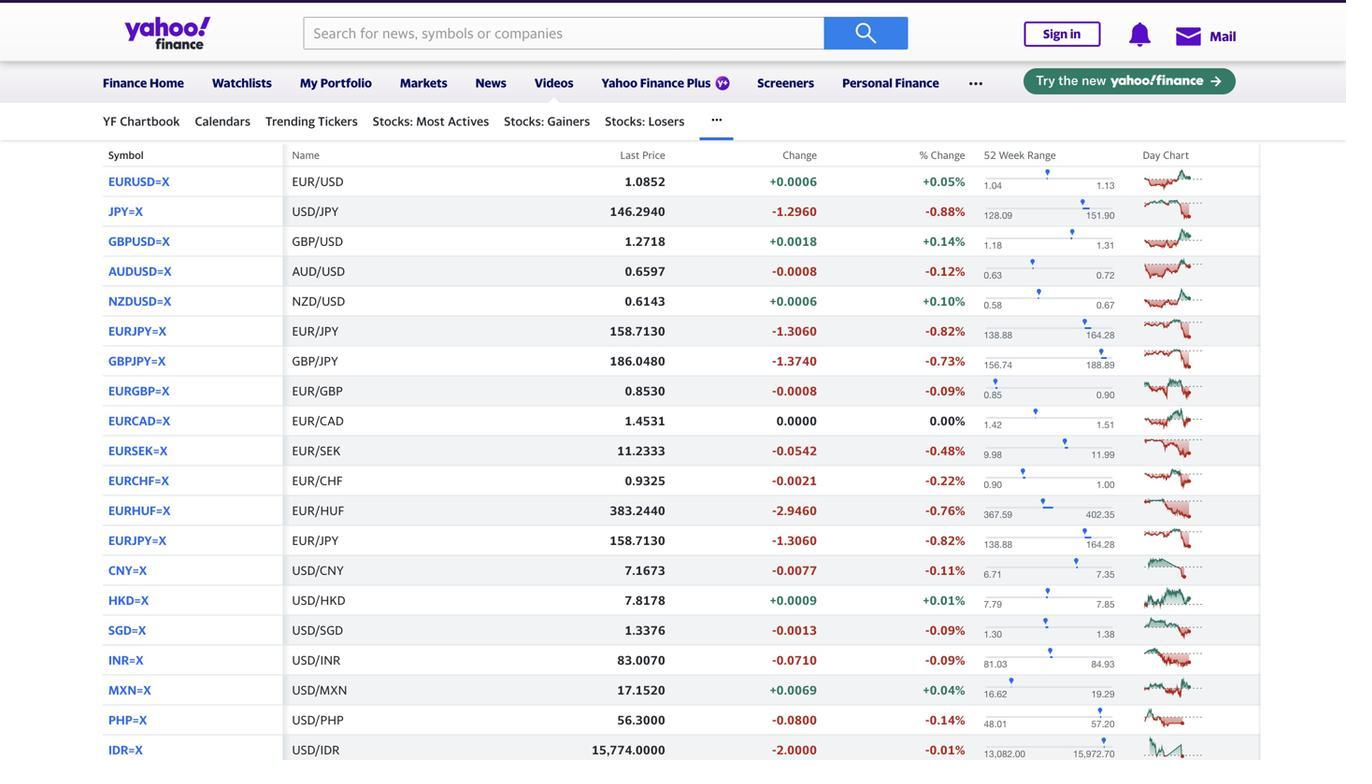 Task type: describe. For each thing, give the bounding box(es) containing it.
next image
[[1220, 51, 1248, 80]]

(-0.62%)
[[687, 74, 728, 86]]

name element for inr=x link
[[283, 645, 453, 675]]

6
[[1196, 20, 1202, 32]]

portfolio
[[321, 76, 372, 90]]

stocks: for stocks: losers
[[605, 114, 646, 129]]

0.0077
[[777, 563, 818, 578]]

nzd/usd
[[292, 294, 345, 308]]

eurcad=x
[[108, 414, 171, 428]]

0.22%
[[930, 474, 966, 488]]

eurjpy=x link for 8th name element from the bottom
[[108, 533, 167, 548]]

eurjpy=x link for 15th name element from the bottom
[[108, 324, 167, 338]]

-1.3060 for 8th name element from the bottom
[[773, 533, 818, 548]]

eursek=x
[[108, 444, 168, 458]]

-0.0542
[[773, 444, 818, 458]]

0.11%
[[930, 563, 966, 578]]

1 finance from the left
[[103, 76, 147, 90]]

most
[[416, 114, 445, 129]]

0.62%)
[[694, 74, 728, 86]]

eur/chf
[[292, 474, 343, 488]]

-1.3060 for 15th name element from the bottom
[[773, 324, 818, 338]]

1 eurjpy=x from the top
[[108, 324, 167, 338]]

eurchf=x link
[[108, 474, 169, 488]]

-0.0008 for 0.8530
[[773, 384, 818, 398]]

yf chartbook link
[[103, 106, 180, 137]]

gbpjpy=x
[[108, 354, 166, 368]]

name element for jpy=x link
[[283, 196, 453, 226]]

1.3376
[[625, 623, 666, 638]]

52
[[984, 149, 997, 161]]

+0.10%
[[924, 294, 966, 308]]

0.0013
[[777, 623, 818, 638]]

15,774.0000
[[592, 743, 666, 757]]

sign in link
[[1024, 22, 1101, 47]]

1 158.7130 from the top
[[610, 324, 666, 338]]

name element for mxn=x "link"
[[283, 675, 453, 705]]

stocks: most actives link
[[373, 106, 489, 137]]

calendars link
[[195, 106, 251, 137]]

my portfolio link
[[300, 64, 372, 99]]

sgd=x link
[[108, 623, 146, 638]]

currencies
[[103, 106, 188, 126]]

1.2718
[[625, 234, 666, 249]]

-0.09% for -0.0710
[[926, 653, 966, 668]]

name element for sgd=x link
[[283, 615, 453, 645]]

name element for eurcad=x link at the left of page
[[283, 406, 453, 436]]

personal finance link
[[843, 64, 940, 99]]

17.1520
[[617, 683, 666, 698]]

day
[[1143, 149, 1161, 161]]

close
[[1119, 20, 1144, 32]]

losers
[[649, 114, 685, 129]]

search image
[[855, 22, 878, 44]]

-0.01%
[[926, 743, 966, 757]]

-0.09% for -0.0013
[[926, 623, 966, 638]]

Search for news, symbols or companies text field
[[304, 17, 824, 50]]

dow 30 link
[[286, 40, 329, 55]]

0.0542
[[777, 444, 818, 458]]

oil
[[873, 40, 889, 55]]

-0.0800
[[773, 713, 818, 727]]

2 eur/jpy from the top
[[292, 533, 339, 548]]

mail
[[1211, 29, 1237, 44]]

-0.0013
[[773, 623, 818, 638]]

56.3000
[[618, 713, 666, 727]]

0.09% for -0.0013
[[930, 623, 966, 638]]

0.48%
[[930, 444, 966, 458]]

eur/gbp
[[292, 384, 343, 398]]

-0.0021
[[773, 474, 818, 488]]

eurcad=x link
[[108, 414, 171, 428]]

symbol
[[108, 149, 144, 161]]

yf chartbook
[[103, 114, 180, 129]]

eur/sek
[[292, 444, 341, 458]]

idr=x link
[[108, 743, 143, 757]]

500
[[128, 40, 151, 55]]

usd/jpy
[[292, 204, 339, 219]]

finance for personal finance
[[896, 76, 940, 90]]

home
[[150, 76, 184, 90]]

name element for nzdusd=x link
[[283, 286, 453, 316]]

7.1673
[[625, 563, 666, 578]]

0.6143
[[625, 294, 666, 308]]

eur/usd
[[292, 174, 344, 189]]

my portfolio
[[300, 76, 372, 90]]

+0.0009
[[770, 593, 818, 608]]

0.88%
[[930, 204, 966, 219]]

1 0.82% from the top
[[930, 324, 966, 338]]

name element for gbpusd=x link
[[283, 226, 453, 256]]

40.55
[[106, 74, 134, 86]]

-0.22%
[[926, 474, 966, 488]]

stocks: for stocks: gainers
[[504, 114, 545, 129]]

stocks: losers
[[605, 114, 685, 129]]

crude oil link
[[837, 40, 889, 55]]

- inside crude oil 76.00 -1.82 (-2.34%)
[[837, 74, 841, 86]]

- inside s&p 500 4,884.42 -40.55
[[103, 74, 106, 86]]

-0.73%
[[926, 354, 966, 368]]

s&p 500 4,884.42 -40.55
[[103, 40, 154, 86]]

1.3060 for 8th name element from the bottom
[[777, 533, 818, 548]]

2 eurjpy=x from the top
[[108, 533, 167, 548]]

nzdusd=x
[[108, 294, 172, 308]]

0.9325
[[625, 474, 666, 488]]

0.6597
[[625, 264, 666, 278]]

(+0.85%)
[[1056, 74, 1099, 86]]

personal
[[843, 76, 893, 90]]

usd/php
[[292, 713, 344, 727]]

%
[[920, 149, 929, 161]]

premium yahoo finance logo image
[[716, 76, 730, 90]]

news
[[476, 76, 507, 90]]

crude oil 76.00 -1.82 (-2.34%)
[[837, 40, 905, 86]]

0.14%
[[930, 713, 966, 727]]

eur/cad
[[292, 414, 344, 428]]

markets
[[1077, 20, 1117, 32]]

0.0008 for -0.12%
[[777, 264, 818, 278]]

chart
[[1164, 149, 1190, 161]]

dow 30
[[286, 40, 329, 55]]

6 name element from the top
[[283, 316, 453, 346]]

11.2333
[[617, 444, 666, 458]]

stocks: losers link
[[605, 106, 685, 137]]

minutes
[[1204, 20, 1244, 32]]

0.76%
[[930, 503, 966, 518]]



Task type: vqa. For each thing, say whether or not it's contained in the screenshot.
'1 ipo pricings' to the left
no



Task type: locate. For each thing, give the bounding box(es) containing it.
2 name element from the top
[[283, 196, 453, 226]]

name element containing usd/sgd
[[283, 615, 453, 645]]

gold
[[1021, 40, 1046, 55]]

(- right 1.82
[[864, 74, 871, 86]]

sgd=x
[[108, 623, 146, 638]]

11 name element from the top
[[283, 466, 453, 496]]

last price
[[621, 149, 666, 161]]

2 1.3060 from the top
[[777, 533, 818, 548]]

16 name element from the top
[[283, 615, 453, 645]]

0 vertical spatial 0.09%
[[930, 384, 966, 398]]

-0.09% up +0.04%
[[926, 653, 966, 668]]

2 0.09% from the top
[[930, 623, 966, 638]]

1 eurjpy=x link from the top
[[108, 324, 167, 338]]

stocks: most actives
[[373, 114, 489, 129]]

name element down the usd/php
[[283, 735, 453, 760]]

finance down 4,884.42
[[103, 76, 147, 90]]

my
[[300, 76, 318, 90]]

9 name element from the top
[[283, 406, 453, 436]]

13 name element from the top
[[283, 526, 453, 556]]

php=x link
[[108, 713, 147, 727]]

news link
[[476, 64, 507, 99]]

2 vertical spatial 0.09%
[[930, 653, 966, 668]]

name element for cny=x link
[[283, 556, 453, 586]]

name element containing gbp/jpy
[[283, 346, 453, 376]]

2 vertical spatial -0.09%
[[926, 653, 966, 668]]

2 change from the left
[[931, 149, 966, 161]]

1 -1.3060 from the top
[[773, 324, 818, 338]]

stocks: gainers link
[[504, 106, 590, 137]]

-0.82% up -0.73%
[[926, 324, 966, 338]]

name element for eurusd=x link
[[283, 166, 453, 196]]

1 vertical spatial eur/jpy
[[292, 533, 339, 548]]

nasdaq link
[[470, 40, 512, 55]]

0.0008 for -0.09%
[[777, 384, 818, 398]]

1.82
[[841, 74, 862, 86]]

name element down eur/usd at the left of the page
[[283, 196, 453, 226]]

158.7130 up 186.0480
[[610, 324, 666, 338]]

name element containing usd/cny
[[283, 556, 453, 586]]

1 vertical spatial -0.82%
[[926, 533, 966, 548]]

watchlists
[[212, 76, 272, 90]]

1 change from the left
[[783, 149, 818, 161]]

-0.76%
[[926, 503, 966, 518]]

-1.2960
[[773, 204, 818, 219]]

notifications image
[[1128, 22, 1153, 47]]

price
[[643, 149, 666, 161]]

gbp/jpy
[[292, 354, 338, 368]]

0.0008 down +0.0018
[[777, 264, 818, 278]]

name element down eur/huf
[[283, 526, 453, 556]]

eur/jpy up usd/cny
[[292, 533, 339, 548]]

1 vertical spatial -0.0008
[[773, 384, 818, 398]]

name element for eurchf=x link
[[283, 466, 453, 496]]

eurjpy=x
[[108, 324, 167, 338], [108, 533, 167, 548]]

1 horizontal spatial (-
[[864, 74, 871, 86]]

plus
[[687, 76, 711, 90]]

0.73%
[[930, 354, 966, 368]]

158.7130
[[610, 324, 666, 338], [610, 533, 666, 548]]

name element for eurhuf=x link
[[283, 496, 453, 526]]

eurusd=x link
[[108, 174, 170, 189]]

in inside 'link'
[[1071, 27, 1082, 41]]

in right the sign
[[1071, 27, 1082, 41]]

0.0800
[[777, 713, 818, 727]]

1 0.09% from the top
[[930, 384, 966, 398]]

0.00%
[[930, 414, 966, 428]]

+0.05%
[[924, 174, 966, 189]]

1 -0.82% from the top
[[926, 324, 966, 338]]

nasdaq
[[470, 40, 512, 55]]

2 horizontal spatial stocks:
[[605, 114, 646, 129]]

watchlists link
[[212, 64, 272, 99]]

hkd=x link
[[108, 593, 149, 608]]

finance left "plus"
[[640, 76, 685, 90]]

0.82%
[[930, 324, 966, 338], [930, 533, 966, 548]]

2 -0.82% from the top
[[926, 533, 966, 548]]

name element up aud/usd
[[283, 226, 453, 256]]

0 vertical spatial +0.0006
[[770, 174, 818, 189]]

eurjpy=x down eurhuf=x link
[[108, 533, 167, 548]]

name element containing nzd/usd
[[283, 286, 453, 316]]

(- down russell 2000 link
[[687, 74, 694, 86]]

0 vertical spatial eurjpy=x
[[108, 324, 167, 338]]

0.09% for -0.0710
[[930, 653, 966, 668]]

1.3060 up 0.0077
[[777, 533, 818, 548]]

name element up the usd/php
[[283, 675, 453, 705]]

screeners
[[758, 76, 815, 90]]

2 horizontal spatial finance
[[896, 76, 940, 90]]

stocks: left most
[[373, 114, 413, 129]]

0 vertical spatial -0.09%
[[926, 384, 966, 398]]

2 (- from the left
[[864, 74, 871, 86]]

4,884.42
[[103, 59, 154, 73]]

1 0.0008 from the top
[[777, 264, 818, 278]]

0.82% down the 0.76%
[[930, 533, 966, 548]]

0.8530
[[625, 384, 666, 398]]

name element containing usd/mxn
[[283, 675, 453, 705]]

0 horizontal spatial (-
[[687, 74, 694, 86]]

eurhuf=x
[[108, 503, 171, 518]]

+0.0006 for 1.0852
[[770, 174, 818, 189]]

0 vertical spatial -0.0008
[[773, 264, 818, 278]]

try the new yahoo finance image
[[1024, 68, 1237, 94]]

gbpusd=x
[[108, 234, 170, 249]]

name element for eurgbp=x link
[[283, 376, 453, 406]]

0.0008 up 0.0000
[[777, 384, 818, 398]]

sign
[[1044, 27, 1068, 41]]

name element for hkd=x link
[[283, 586, 453, 615]]

1 horizontal spatial in
[[1146, 20, 1155, 32]]

name element containing aud/usd
[[283, 256, 453, 286]]

audusd=x link
[[108, 264, 172, 278]]

83.0070
[[618, 653, 666, 668]]

1 vertical spatial eurjpy=x link
[[108, 533, 167, 548]]

1 horizontal spatial change
[[931, 149, 966, 161]]

name element containing eur/usd
[[283, 166, 453, 196]]

name element containing usd/hkd
[[283, 586, 453, 615]]

name element containing eur/cad
[[283, 406, 453, 436]]

stocks:
[[373, 114, 413, 129], [504, 114, 545, 129], [605, 114, 646, 129]]

u.s. markets close in 3 hours 6 minutes
[[1056, 20, 1244, 32]]

1 vertical spatial +0.0006
[[770, 294, 818, 308]]

+0.0006 for 0.6143
[[770, 294, 818, 308]]

1 eur/jpy from the top
[[292, 324, 339, 338]]

dow
[[286, 40, 311, 55]]

3 name element from the top
[[283, 226, 453, 256]]

0.09% down +0.01%
[[930, 623, 966, 638]]

1 1.3060 from the top
[[777, 324, 818, 338]]

gbpusd=x link
[[108, 234, 170, 249]]

8 name element from the top
[[283, 376, 453, 406]]

tickers
[[318, 114, 358, 129]]

cny=x
[[108, 563, 147, 578]]

0 vertical spatial eur/jpy
[[292, 324, 339, 338]]

name element for audusd=x link
[[283, 256, 453, 286]]

76.00
[[837, 59, 870, 73]]

2 -0.0008 from the top
[[773, 384, 818, 398]]

1.3740
[[777, 354, 818, 368]]

eur/jpy up gbp/jpy
[[292, 324, 339, 338]]

russell 2000 link
[[653, 40, 725, 55]]

15 name element from the top
[[283, 586, 453, 615]]

+0.0006 down +0.0018
[[770, 294, 818, 308]]

actives
[[448, 114, 489, 129]]

0.09%
[[930, 384, 966, 398], [930, 623, 966, 638], [930, 653, 966, 668]]

-1.3060
[[773, 324, 818, 338], [773, 533, 818, 548]]

3 finance from the left
[[896, 76, 940, 90]]

-2.0000
[[773, 743, 818, 757]]

0.0000
[[777, 414, 818, 428]]

u.s.
[[1056, 20, 1075, 32]]

0.09% up '0.00%'
[[930, 384, 966, 398]]

0 vertical spatial 0.82%
[[930, 324, 966, 338]]

14 name element from the top
[[283, 556, 453, 586]]

0 vertical spatial -1.3060
[[773, 324, 818, 338]]

-1.3060 up -1.3740
[[773, 324, 818, 338]]

1.3060 up 1.3740
[[777, 324, 818, 338]]

stocks: up last
[[605, 114, 646, 129]]

usd/inr
[[292, 653, 341, 668]]

-0.0008 for 0.6597
[[773, 264, 818, 278]]

stocks: for stocks: most actives
[[373, 114, 413, 129]]

2 0.0008 from the top
[[777, 384, 818, 398]]

-0.82% down the -0.76%
[[926, 533, 966, 548]]

finance
[[103, 76, 147, 90], [640, 76, 685, 90], [896, 76, 940, 90]]

previous image
[[1197, 51, 1225, 80]]

0 horizontal spatial change
[[783, 149, 818, 161]]

gbp/usd
[[292, 234, 343, 249]]

(-
[[687, 74, 694, 86], [864, 74, 871, 86]]

name element down usd/cny
[[283, 586, 453, 615]]

name element down nzd/usd
[[283, 316, 453, 346]]

1 horizontal spatial stocks:
[[504, 114, 545, 129]]

3 -0.09% from the top
[[926, 653, 966, 668]]

0.01%
[[930, 743, 966, 757]]

12 name element from the top
[[283, 496, 453, 526]]

1 stocks: from the left
[[373, 114, 413, 129]]

5 name element from the top
[[283, 286, 453, 316]]

2 -1.3060 from the top
[[773, 533, 818, 548]]

0.09% up +0.04%
[[930, 653, 966, 668]]

name element
[[283, 166, 453, 196], [283, 196, 453, 226], [283, 226, 453, 256], [283, 256, 453, 286], [283, 286, 453, 316], [283, 316, 453, 346], [283, 346, 453, 376], [283, 376, 453, 406], [283, 406, 453, 436], [283, 436, 453, 466], [283, 466, 453, 496], [283, 496, 453, 526], [283, 526, 453, 556], [283, 556, 453, 586], [283, 586, 453, 615], [283, 615, 453, 645], [283, 645, 453, 675], [283, 675, 453, 705], [283, 705, 453, 735], [283, 735, 453, 760]]

name element up eur/gbp
[[283, 346, 453, 376]]

-0.0008 down +0.0018
[[773, 264, 818, 278]]

0 vertical spatial -0.82%
[[926, 324, 966, 338]]

1 vertical spatial 0.09%
[[930, 623, 966, 638]]

stocks: left the gainers
[[504, 114, 545, 129]]

-0.0008
[[773, 264, 818, 278], [773, 384, 818, 398]]

2 eurjpy=x link from the top
[[108, 533, 167, 548]]

17 name element from the top
[[283, 645, 453, 675]]

1 vertical spatial 0.0008
[[777, 384, 818, 398]]

name element containing eur/chf
[[283, 466, 453, 496]]

eurjpy=x link up gbpjpy=x
[[108, 324, 167, 338]]

1 (- from the left
[[687, 74, 694, 86]]

3 0.09% from the top
[[930, 653, 966, 668]]

158.7130 down 383.2440
[[610, 533, 666, 548]]

2 0.82% from the top
[[930, 533, 966, 548]]

name element up nzd/usd
[[283, 256, 453, 286]]

mxn=x link
[[108, 683, 151, 698]]

name element containing usd/php
[[283, 705, 453, 735]]

0 vertical spatial 1.3060
[[777, 324, 818, 338]]

-0.0077
[[773, 563, 818, 578]]

finance right personal
[[896, 76, 940, 90]]

-2.9460
[[773, 503, 818, 518]]

+0.0006 up -1.2960
[[770, 174, 818, 189]]

1 vertical spatial -0.09%
[[926, 623, 966, 638]]

1 name element from the top
[[283, 166, 453, 196]]

1 -0.0008 from the top
[[773, 264, 818, 278]]

name element containing usd/inr
[[283, 645, 453, 675]]

-0.09% for -0.0008
[[926, 384, 966, 398]]

2 158.7130 from the top
[[610, 533, 666, 548]]

aud/usd
[[292, 264, 345, 278]]

2 +0.0006 from the top
[[770, 294, 818, 308]]

in left 3
[[1146, 20, 1155, 32]]

sign in
[[1044, 27, 1082, 41]]

1.0852
[[625, 174, 666, 189]]

1 vertical spatial 1.3060
[[777, 533, 818, 548]]

eur/huf
[[292, 503, 344, 518]]

-0.48%
[[926, 444, 966, 458]]

name element containing eur/gbp
[[283, 376, 453, 406]]

name element for php=x "link"
[[283, 705, 453, 735]]

7 name element from the top
[[283, 346, 453, 376]]

10 name element from the top
[[283, 436, 453, 466]]

navigation containing finance home
[[0, 59, 1347, 140]]

trending
[[266, 114, 315, 129]]

2 -0.09% from the top
[[926, 623, 966, 638]]

1 horizontal spatial finance
[[640, 76, 685, 90]]

2 stocks: from the left
[[504, 114, 545, 129]]

name element up usd/mxn
[[283, 645, 453, 675]]

19 name element from the top
[[283, 705, 453, 735]]

-0.09% down +0.01%
[[926, 623, 966, 638]]

name element down eur/gbp
[[283, 406, 453, 436]]

name element containing eur/sek
[[283, 436, 453, 466]]

usd/sgd
[[292, 623, 343, 638]]

name element containing usd/idr
[[283, 735, 453, 760]]

name element up the eur/cad
[[283, 376, 453, 406]]

-0.09%
[[926, 384, 966, 398], [926, 623, 966, 638], [926, 653, 966, 668]]

name element containing gbp/usd
[[283, 226, 453, 256]]

name element containing eur/huf
[[283, 496, 453, 526]]

3 stocks: from the left
[[605, 114, 646, 129]]

-0.09% down -0.73%
[[926, 384, 966, 398]]

1 vertical spatial 158.7130
[[610, 533, 666, 548]]

gold 2,068.30 +17.40 (+0.85%)
[[1021, 40, 1099, 86]]

+0.0018
[[770, 234, 818, 249]]

russell 2000
[[653, 40, 725, 55]]

name element for the gbpjpy=x "link"
[[283, 346, 453, 376]]

1 vertical spatial eurjpy=x
[[108, 533, 167, 548]]

navigation
[[0, 59, 1347, 140]]

0.82% up 0.73%
[[930, 324, 966, 338]]

yfin list element
[[0, 106, 1347, 760]]

0 horizontal spatial in
[[1071, 27, 1082, 41]]

0 horizontal spatial stocks:
[[373, 114, 413, 129]]

-0.0008 down -1.3740
[[773, 384, 818, 398]]

18 name element from the top
[[283, 675, 453, 705]]

name element down aud/usd
[[283, 286, 453, 316]]

1 vertical spatial 0.82%
[[930, 533, 966, 548]]

0 horizontal spatial finance
[[103, 76, 147, 90]]

name element down eur/chf
[[283, 496, 453, 526]]

name element for eursek=x "link"
[[283, 436, 453, 466]]

name element up eur/huf
[[283, 466, 453, 496]]

+17.40
[[1021, 74, 1054, 86]]

name element containing usd/jpy
[[283, 196, 453, 226]]

0.09% for -0.0008
[[930, 384, 966, 398]]

name element for the 'idr=x' link
[[283, 735, 453, 760]]

-0.12%
[[926, 264, 966, 278]]

name element up usd/hkd
[[283, 556, 453, 586]]

name element down usd/hkd
[[283, 615, 453, 645]]

change right %
[[931, 149, 966, 161]]

-0.14%
[[926, 713, 966, 727]]

finance for yahoo finance plus
[[640, 76, 685, 90]]

eurjpy=x up gbpjpy=x
[[108, 324, 167, 338]]

20 name element from the top
[[283, 735, 453, 760]]

week
[[1000, 149, 1025, 161]]

1 +0.0006 from the top
[[770, 174, 818, 189]]

0 vertical spatial eurjpy=x link
[[108, 324, 167, 338]]

change up 1.2960
[[783, 149, 818, 161]]

1.2960
[[777, 204, 818, 219]]

name element down usd/mxn
[[283, 705, 453, 735]]

eurjpy=x link down eurhuf=x link
[[108, 533, 167, 548]]

(- inside crude oil 76.00 -1.82 (-2.34%)
[[864, 74, 871, 86]]

-0.11%
[[926, 563, 966, 578]]

name element down the eur/cad
[[283, 436, 453, 466]]

0 vertical spatial 0.0008
[[777, 264, 818, 278]]

1 -0.09% from the top
[[926, 384, 966, 398]]

1 vertical spatial -1.3060
[[773, 533, 818, 548]]

2 finance from the left
[[640, 76, 685, 90]]

1.3060 for 15th name element from the bottom
[[777, 324, 818, 338]]

-1.3060 up -0.0077
[[773, 533, 818, 548]]

name element up usd/jpy
[[283, 166, 453, 196]]

4 name element from the top
[[283, 256, 453, 286]]

-0.88%
[[926, 204, 966, 219]]

range
[[1028, 149, 1057, 161]]

186.0480
[[610, 354, 666, 368]]

eur/jpy
[[292, 324, 339, 338], [292, 533, 339, 548]]

0 vertical spatial 158.7130
[[610, 324, 666, 338]]



